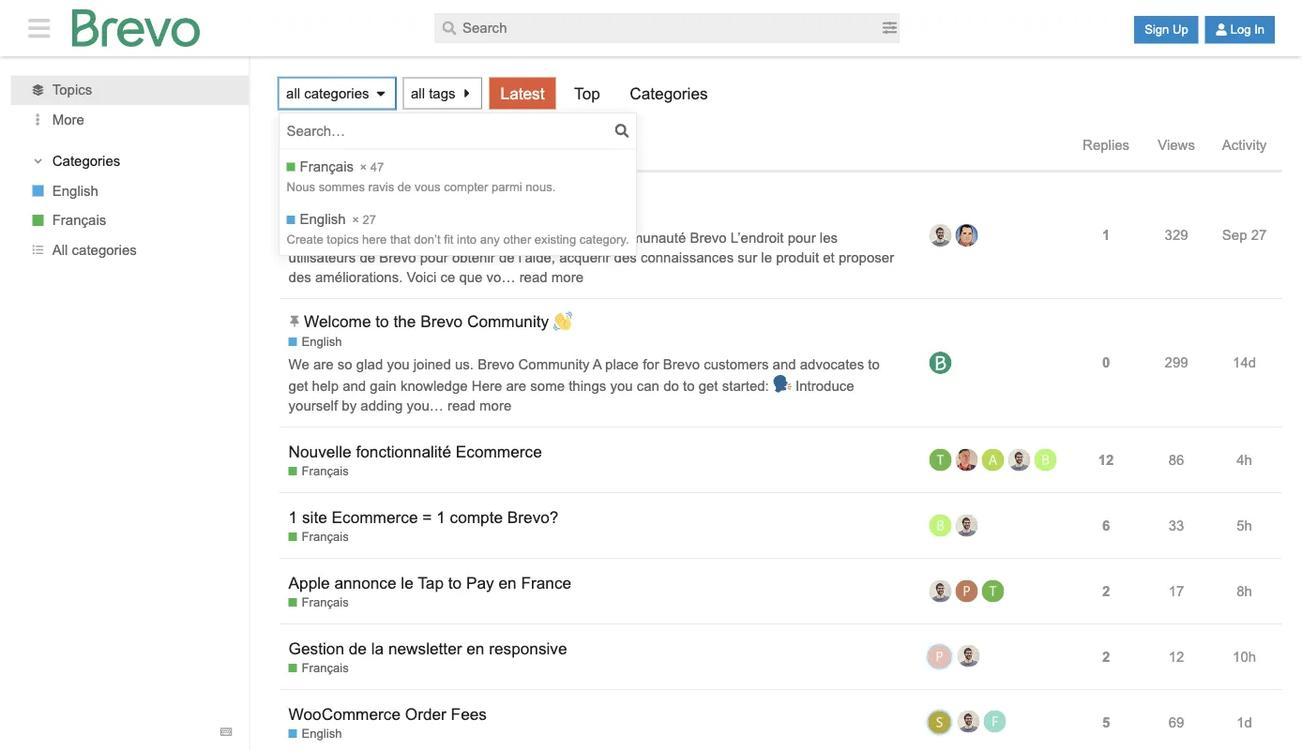 Task type: describe. For each thing, give the bounding box(es) containing it.
12 button
[[1094, 439, 1119, 482]]

français link for apple
[[289, 595, 349, 612]]

order
[[405, 706, 447, 724]]

main content containing latest
[[11, 56, 1292, 751]]

english for 0
[[302, 335, 342, 349]]

acquérir
[[560, 250, 610, 265]]

knowledge
[[401, 378, 468, 394]]

0 vertical spatial and
[[773, 357, 796, 373]]

do
[[664, 378, 679, 394]]

here
[[472, 378, 502, 394]]

0 horizontal spatial are
[[313, 357, 334, 373]]

joined
[[414, 357, 451, 373]]

33
[[1169, 518, 1185, 534]]

ahudavert - most recent poster image
[[956, 515, 979, 537]]

log in
[[1231, 22, 1265, 36]]

brevo up here
[[478, 357, 515, 373]]

la for newsletter
[[371, 640, 384, 658]]

up
[[1173, 22, 1189, 36]]

open advanced search image
[[883, 21, 897, 35]]

in
[[1255, 22, 1265, 36]]

to right do
[[683, 378, 695, 394]]

angle down image
[[32, 155, 44, 168]]

a
[[593, 357, 602, 373]]

brexor - most recent poster image
[[1035, 449, 1057, 472]]

to right advocates
[[868, 357, 880, 373]]

topics link
[[11, 75, 249, 105]]

0 horizontal spatial you
[[387, 357, 410, 373]]

brevo up do
[[663, 357, 700, 373]]

que
[[459, 270, 483, 285]]

newsletter
[[388, 640, 462, 658]]

responsive
[[489, 640, 567, 658]]

apple annonce le tap to pay en france link
[[289, 560, 572, 606]]

0 vertical spatial english
[[52, 183, 98, 199]]

0 horizontal spatial ahudavert - frequent poster image
[[958, 711, 980, 734]]

this topic is pinned for you; it will display at the top of its category image for welcome
[[289, 316, 301, 328]]

top link
[[563, 77, 612, 109]]

français link up all categories
[[11, 206, 249, 236]]

can
[[637, 378, 660, 394]]

apple annonce le tap to pay en france
[[289, 574, 572, 592]]

we are so glad you joined us.   brevo community a place for brevo customers and advocates to get help and gain knowledge   here are some things you can do to get started:
[[289, 357, 880, 394]]

4h
[[1237, 452, 1253, 468]]

categories for all categories
[[304, 85, 369, 101]]

0 vertical spatial search image
[[442, 21, 457, 35]]

bienvenue
[[304, 186, 381, 204]]

et
[[823, 250, 835, 265]]

connaissances
[[641, 250, 734, 265]]

speaking_head image
[[773, 375, 792, 394]]

pay
[[466, 574, 494, 592]]

all categories link
[[11, 236, 249, 265]]

1 horizontal spatial 12
[[1169, 650, 1185, 665]]

de right ravis
[[416, 230, 432, 246]]

france
[[521, 574, 572, 592]]

0
[[1103, 355, 1111, 371]]

2 for gestion de la newsletter en responsive
[[1103, 650, 1111, 665]]

1d
[[1237, 715, 1253, 731]]

nous sommes ravis de vous compter parmi nous.   communauté brevo l'endroit pour les utilisateurs de brevo pour obtenir de l'aide, acquérir des connaissances sur le produit et proposer des améliorations.   voici ce que vo…
[[289, 230, 895, 285]]

0 vertical spatial read
[[520, 270, 548, 285]]

all for all tags
[[411, 85, 425, 101]]

log in button
[[1206, 16, 1276, 43]]

english link for 5
[[289, 726, 342, 743]]

gestion
[[289, 640, 344, 658]]

log
[[1231, 22, 1252, 36]]

1 for 1
[[1103, 228, 1111, 243]]

us.
[[455, 357, 474, 373]]

posters element
[[925, 120, 1071, 171]]

299
[[1165, 355, 1189, 371]]

0 horizontal spatial en
[[467, 640, 485, 658]]

8h
[[1237, 584, 1253, 599]]

0 horizontal spatial more
[[480, 398, 512, 414]]

12 inside 12 button
[[1099, 452, 1114, 468]]

so
[[338, 357, 353, 373]]

woocommerce
[[289, 706, 401, 724]]

communauté
[[602, 230, 686, 246]]

categories inside categories dropdown button
[[52, 154, 120, 169]]

english link for 0
[[289, 333, 342, 351]]

0 vertical spatial pour
[[788, 230, 816, 246]]

0 vertical spatial community
[[467, 313, 549, 331]]

1 site ecommerce = 1 compte brevo? link
[[289, 495, 559, 541]]

1 horizontal spatial en
[[499, 574, 517, 592]]

1 radio item from the top
[[280, 150, 636, 203]]

0 vertical spatial read more
[[520, 270, 584, 285]]

shakesmcquakes - original poster, most recent poster image
[[928, 711, 952, 735]]

categories link
[[619, 77, 720, 109]]

thierry - most recent poster image
[[982, 581, 1005, 603]]

welcome to the brevo community link
[[304, 299, 572, 345]]

10h
[[1233, 650, 1257, 665]]

welcome
[[304, 313, 371, 331]]

14d
[[1233, 355, 1257, 371]]

all for all categories
[[286, 85, 300, 101]]

ahudavert - original poster image for 2
[[930, 581, 952, 603]]

woocommerce order fees
[[289, 706, 487, 724]]

1 horizontal spatial categories
[[630, 84, 708, 102]]

de up améliorations.
[[360, 250, 376, 265]]

0 button
[[1098, 342, 1115, 384]]

dans
[[385, 186, 420, 204]]

parmi
[[524, 230, 559, 246]]

améliorations.
[[315, 270, 403, 285]]

brevo?
[[508, 509, 559, 526]]

topics
[[52, 82, 92, 98]]

latest
[[501, 84, 545, 102]]

aphrodizlove - frequent poster image
[[982, 449, 1005, 472]]

français up all categories
[[52, 213, 106, 228]]

la for communauté
[[425, 186, 437, 204]]

brexor - original poster image
[[930, 515, 952, 537]]

more button
[[11, 105, 249, 135]]

user image
[[1216, 23, 1228, 36]]

views button
[[1142, 120, 1212, 171]]

sep 27 link
[[1218, 214, 1272, 257]]

5h
[[1237, 518, 1253, 534]]

5
[[1103, 715, 1111, 731]]

all
[[52, 242, 68, 258]]

communauté
[[442, 186, 535, 204]]

fees
[[451, 706, 487, 724]]

gestion de la newsletter en responsive link
[[289, 626, 567, 672]]

list image
[[32, 245, 43, 256]]

6 button
[[1098, 505, 1115, 547]]

nouvelle
[[289, 443, 352, 461]]

1 horizontal spatial you
[[610, 378, 633, 394]]

nous.
[[563, 230, 598, 246]]

compte
[[450, 509, 503, 526]]

2 button for apple annonce le tap to pay en france
[[1098, 571, 1115, 613]]

ahudavert - original poster image for 1
[[930, 224, 952, 247]]

français link for gestion
[[289, 660, 349, 677]]

categories for all categories
[[72, 242, 137, 258]]



Task type: locate. For each thing, give the bounding box(es) containing it.
to inside the apple annonce le tap to pay en france link
[[448, 574, 462, 592]]

0 horizontal spatial and
[[343, 378, 366, 394]]

0 horizontal spatial 12
[[1099, 452, 1114, 468]]

1 vertical spatial le
[[401, 574, 414, 592]]

1 vertical spatial ahudavert - original poster image
[[930, 581, 952, 603]]

=
[[423, 509, 432, 526]]

1 vertical spatial ahudavert - frequent poster image
[[958, 711, 980, 734]]

1 vertical spatial read more
[[448, 398, 512, 414]]

1 vertical spatial read
[[448, 398, 476, 414]]

categories button
[[28, 152, 232, 171]]

0 horizontal spatial pour
[[420, 250, 448, 265]]

read down here
[[448, 398, 476, 414]]

français down apple
[[302, 596, 349, 610]]

sur
[[738, 250, 758, 265]]

5 button
[[1098, 702, 1115, 744]]

radio item
[[280, 150, 636, 203], [280, 203, 636, 255]]

phil40250 - frequent poster image
[[956, 449, 979, 472]]

1 vertical spatial 2
[[1103, 650, 1111, 665]]

1 vertical spatial des
[[289, 270, 311, 285]]

pour up produit
[[788, 230, 816, 246]]

de right the gestion
[[349, 640, 367, 658]]

0 horizontal spatial all
[[286, 85, 300, 101]]

this topic is pinned for you; it will display at the top of its category image
[[289, 189, 301, 201], [289, 316, 301, 328]]

0 vertical spatial ecommerce
[[456, 443, 542, 461]]

community
[[467, 313, 549, 331], [519, 357, 590, 373]]

français for gestion
[[302, 662, 349, 676]]

2 this topic is pinned for you; it will display at the top of its category image from the top
[[289, 316, 301, 328]]

ecommerce for site
[[332, 509, 418, 526]]

ecommerce for fonctionnalité
[[456, 443, 542, 461]]

0 horizontal spatial la
[[371, 640, 384, 658]]

la right dans
[[425, 186, 437, 204]]

1 vertical spatial categories
[[72, 242, 137, 258]]

0 vertical spatial ahudavert - frequent poster image
[[1009, 449, 1031, 472]]

des down utilisateurs
[[289, 270, 311, 285]]

voici
[[407, 270, 437, 285]]

2 for apple annonce le tap to pay en france
[[1103, 584, 1111, 599]]

ahudavert - frequent poster image left "fibo - frequent poster" image
[[958, 711, 980, 734]]

gestion de la newsletter en responsive
[[289, 640, 567, 658]]

français for apple
[[302, 596, 349, 610]]

ecommerce left =
[[332, 509, 418, 526]]

1 left 329
[[1103, 228, 1111, 243]]

2 radio item from the top
[[280, 203, 636, 255]]

brevo right the
[[421, 313, 463, 331]]

1 2 from the top
[[1103, 584, 1111, 599]]

5h link
[[1233, 504, 1258, 548]]

de up vo…
[[499, 250, 515, 265]]

1 horizontal spatial more
[[552, 270, 584, 285]]

all categories
[[286, 85, 369, 101]]

1 vertical spatial 12
[[1169, 650, 1185, 665]]

0 vertical spatial le
[[762, 250, 772, 265]]

1 vertical spatial this topic is pinned for you; it will display at the top of its category image
[[289, 316, 301, 328]]

layer group image
[[32, 85, 43, 96]]

are up help
[[313, 357, 334, 373]]

2 2 from the top
[[1103, 650, 1111, 665]]

1 inside button
[[1103, 228, 1111, 243]]

2 button for gestion de la newsletter en responsive
[[1098, 636, 1115, 679]]

1 button
[[1098, 214, 1115, 257]]

2 horizontal spatial 1
[[1103, 228, 1111, 243]]

this topic is pinned for you; it will display at the top of its category image for bienvenue
[[289, 189, 301, 201]]

read down l'aide,
[[520, 270, 548, 285]]

1 horizontal spatial des
[[614, 250, 637, 265]]

english for 5
[[302, 727, 342, 742]]

activity button
[[1212, 120, 1283, 171]]

read
[[520, 270, 548, 285], [448, 398, 476, 414]]

4h link
[[1233, 438, 1258, 482]]

1 horizontal spatial le
[[762, 250, 772, 265]]

fibo - frequent poster image
[[984, 711, 1007, 734]]

produit
[[776, 250, 819, 265]]

ahudavert - frequent poster image
[[1009, 449, 1031, 472], [958, 711, 980, 734]]

more down here
[[480, 398, 512, 414]]

0 horizontal spatial get
[[289, 378, 308, 394]]

1 horizontal spatial search image
[[615, 124, 629, 138]]

search image
[[442, 21, 457, 35], [615, 124, 629, 138]]

fonctionnalité
[[356, 443, 451, 461]]

to right tap
[[448, 574, 462, 592]]

apple
[[289, 574, 330, 592]]

2 all from the left
[[411, 85, 425, 101]]

all up topic
[[286, 85, 300, 101]]

nouvelle fonctionnalité ecommerce link
[[289, 429, 542, 475]]

2 button
[[1098, 571, 1115, 613], [1098, 636, 1115, 679]]

0 horizontal spatial ecommerce
[[332, 509, 418, 526]]

des down communauté
[[614, 250, 637, 265]]

1 for 1 site ecommerce = 1 compte brevo?
[[289, 509, 298, 526]]

1 left site
[[289, 509, 298, 526]]

read more down here
[[448, 398, 512, 414]]

1 vertical spatial english link
[[289, 333, 342, 351]]

bienvenue dans la communauté brevo!
[[304, 186, 586, 204]]

1 ahudavert - original poster image from the top
[[930, 224, 952, 247]]

1 vertical spatial categories
[[52, 154, 120, 169]]

en right pay
[[499, 574, 517, 592]]

categories up topic
[[304, 85, 369, 101]]

français down site
[[302, 530, 349, 544]]

obtenir
[[452, 250, 495, 265]]

1 horizontal spatial ahudavert - frequent poster image
[[1009, 449, 1031, 472]]

pour up voici
[[420, 250, 448, 265]]

brevo up connaissances
[[690, 230, 727, 246]]

keyboard shortcuts image
[[220, 726, 232, 739]]

categories down search "text box"
[[630, 84, 708, 102]]

l'endroit
[[731, 230, 784, 246]]

welcome to the brevo community
[[304, 313, 554, 331]]

français down nouvelle
[[302, 465, 349, 479]]

0 vertical spatial are
[[313, 357, 334, 373]]

0 vertical spatial categories
[[630, 84, 708, 102]]

la
[[425, 186, 437, 204], [371, 640, 384, 658]]

0 vertical spatial 2
[[1103, 584, 1111, 599]]

and
[[773, 357, 796, 373], [343, 378, 366, 394]]

1 vertical spatial are
[[506, 378, 527, 394]]

you up gain
[[387, 357, 410, 373]]

14d link
[[1229, 341, 1262, 385]]

1 vertical spatial more
[[480, 398, 512, 414]]

system - original poster, most recent poster image
[[930, 352, 952, 375]]

ahudavert - frequent poster image left brexor - most recent poster icon
[[1009, 449, 1031, 472]]

0 horizontal spatial read
[[448, 398, 476, 414]]

français link for 1
[[289, 529, 349, 546]]

ahudavert - frequent poster image
[[958, 645, 980, 668]]

0 horizontal spatial 1
[[289, 509, 298, 526]]

english down welcome
[[302, 335, 342, 349]]

0 horizontal spatial categories
[[72, 242, 137, 258]]

the
[[394, 313, 416, 331]]

appcrazee - most recent poster image
[[956, 224, 979, 247]]

0 vertical spatial you
[[387, 357, 410, 373]]

glad
[[357, 357, 383, 373]]

2 vertical spatial english
[[302, 727, 342, 742]]

brevo community image
[[72, 9, 200, 47]]

nouvelle fonctionnalité ecommerce
[[289, 443, 542, 461]]

search image inside main content
[[615, 124, 629, 138]]

advocates
[[800, 357, 865, 373]]

0 vertical spatial la
[[425, 186, 437, 204]]

you down place
[[610, 378, 633, 394]]

la inside bienvenue dans la communauté brevo! link
[[425, 186, 437, 204]]

1 vertical spatial community
[[519, 357, 590, 373]]

français link down site
[[289, 529, 349, 546]]

1d link
[[1233, 701, 1258, 745]]

categories right all on the top of page
[[72, 242, 137, 258]]

sommes
[[325, 230, 379, 246]]

1 horizontal spatial are
[[506, 378, 527, 394]]

english down woocommerce
[[302, 727, 342, 742]]

proposer
[[839, 250, 895, 265]]

0 vertical spatial ahudavert - original poster image
[[930, 224, 952, 247]]

2 ahudavert - original poster image from the top
[[930, 581, 952, 603]]

français down bienvenue
[[302, 208, 349, 222]]

you…
[[407, 398, 444, 414]]

ecommerce
[[456, 443, 542, 461], [332, 509, 418, 526]]

1 horizontal spatial all
[[411, 85, 425, 101]]

english up all on the top of page
[[52, 183, 98, 199]]

and up speaking_head "icon" at the right of page
[[773, 357, 796, 373]]

1 horizontal spatial la
[[425, 186, 437, 204]]

search image down the categories link on the top of page
[[615, 124, 629, 138]]

1 vertical spatial you
[[610, 378, 633, 394]]

le right sur
[[762, 250, 772, 265]]

read more down l'aide,
[[520, 270, 584, 285]]

français link down the gestion
[[289, 660, 349, 677]]

des
[[614, 250, 637, 265], [289, 270, 311, 285]]

l'aide,
[[519, 250, 556, 265]]

ecommerce inside "link"
[[456, 443, 542, 461]]

community down vo…
[[467, 313, 549, 331]]

menu
[[280, 150, 636, 255]]

2 vertical spatial english link
[[289, 726, 342, 743]]

1 horizontal spatial and
[[773, 357, 796, 373]]

some
[[531, 378, 565, 394]]

Search… search field
[[287, 117, 612, 145]]

activity
[[1223, 137, 1267, 152]]

1 horizontal spatial read
[[520, 270, 548, 285]]

menu inside main content
[[280, 150, 636, 255]]

0 vertical spatial 2 button
[[1098, 571, 1115, 613]]

more down acquérir
[[552, 270, 584, 285]]

français link for nouvelle
[[289, 463, 349, 480]]

english link up we
[[289, 333, 342, 351]]

to left the
[[376, 313, 389, 331]]

ahudavert - original poster image left peggy - frequent poster image
[[930, 581, 952, 603]]

10h link
[[1229, 636, 1262, 679]]

categories
[[630, 84, 708, 102], [52, 154, 120, 169]]

0 horizontal spatial categories
[[52, 154, 120, 169]]

français link down apple
[[289, 595, 349, 612]]

ecommerce down here
[[456, 443, 542, 461]]

tags
[[429, 85, 456, 101]]

2 down 6 button
[[1103, 584, 1111, 599]]

place
[[605, 357, 639, 373]]

0 vertical spatial more
[[552, 270, 584, 285]]

topic
[[288, 137, 321, 152]]

gain
[[370, 378, 397, 394]]

2
[[1103, 584, 1111, 599], [1103, 650, 1111, 665]]

bienvenue dans la communauté brevo! link
[[304, 172, 586, 218]]

1 horizontal spatial categories
[[304, 85, 369, 101]]

1 all from the left
[[286, 85, 300, 101]]

0 horizontal spatial des
[[289, 270, 311, 285]]

0 horizontal spatial search image
[[442, 21, 457, 35]]

ahudavert - original poster image left appcrazee - most recent poster icon
[[930, 224, 952, 247]]

sign
[[1145, 22, 1170, 36]]

1 vertical spatial ecommerce
[[332, 509, 418, 526]]

1 vertical spatial 2 button
[[1098, 636, 1115, 679]]

latest link
[[490, 77, 556, 109]]

0 vertical spatial en
[[499, 574, 517, 592]]

1 horizontal spatial 1
[[437, 509, 446, 526]]

brevo!
[[540, 186, 586, 204]]

peggy - frequent poster image
[[956, 581, 979, 603]]

help
[[312, 378, 339, 394]]

0 vertical spatial categories
[[304, 85, 369, 101]]

vous
[[436, 230, 466, 246]]

17
[[1169, 584, 1185, 599]]

utilisateurs
[[289, 250, 356, 265]]

ravis
[[383, 230, 412, 246]]

0 vertical spatial 12
[[1099, 452, 1114, 468]]

0 vertical spatial english link
[[11, 176, 249, 206]]

all tags
[[411, 85, 456, 101]]

main content
[[11, 56, 1292, 751]]

0 horizontal spatial read more
[[448, 398, 512, 414]]

search image up tags
[[442, 21, 457, 35]]

86
[[1169, 452, 1185, 468]]

1 vertical spatial english
[[302, 335, 342, 349]]

get down customers
[[699, 378, 719, 394]]

community up some
[[519, 357, 590, 373]]

1 horizontal spatial pour
[[788, 230, 816, 246]]

replies
[[1083, 137, 1130, 152]]

and up by
[[343, 378, 366, 394]]

1 vertical spatial and
[[343, 378, 366, 394]]

peggy9 - original poster, most recent poster image
[[928, 645, 952, 670]]

la inside gestion de la newsletter en responsive link
[[371, 640, 384, 658]]

1 vertical spatial en
[[467, 640, 485, 658]]

all left tags
[[411, 85, 425, 101]]

0 horizontal spatial le
[[401, 574, 414, 592]]

introduce
[[796, 378, 855, 394]]

2 up 5
[[1103, 650, 1111, 665]]

brevo down ravis
[[379, 250, 416, 265]]

français
[[302, 208, 349, 222], [52, 213, 106, 228], [302, 465, 349, 479], [302, 530, 349, 544], [302, 596, 349, 610], [302, 662, 349, 676]]

1 2 button from the top
[[1098, 571, 1115, 613]]

1 vertical spatial pour
[[420, 250, 448, 265]]

1 right =
[[437, 509, 446, 526]]

12 down 17
[[1169, 650, 1185, 665]]

vo…
[[487, 270, 516, 285]]

all
[[286, 85, 300, 101], [411, 85, 425, 101]]

français link up nous
[[289, 206, 349, 224]]

introduce yourself by adding you…
[[289, 378, 855, 414]]

thierry - original poster image
[[930, 449, 952, 472]]

français for nouvelle
[[302, 465, 349, 479]]

2 get from the left
[[699, 378, 719, 394]]

2 2 button from the top
[[1098, 636, 1115, 679]]

this topic is pinned for you; it will display at the top of its category image up nous
[[289, 189, 301, 201]]

community inside we are so glad you joined us.   brevo community a place for brevo customers and advocates to get help and gain knowledge   here are some things you can do to get started:
[[519, 357, 590, 373]]

1 get from the left
[[289, 378, 308, 394]]

1 horizontal spatial read more
[[520, 270, 584, 285]]

0 vertical spatial des
[[614, 250, 637, 265]]

français link down nouvelle
[[289, 463, 349, 480]]

hide sidebar image
[[23, 16, 55, 40]]

1
[[1103, 228, 1111, 243], [289, 509, 298, 526], [437, 509, 446, 526]]

customers
[[704, 357, 769, 373]]

0 vertical spatial this topic is pinned for you; it will display at the top of its category image
[[289, 189, 301, 201]]

ahudavert - original poster image
[[930, 224, 952, 247], [930, 581, 952, 603]]

1 vertical spatial search image
[[615, 124, 629, 138]]

categories down more
[[52, 154, 120, 169]]

2 button up 5
[[1098, 636, 1115, 679]]

le inside nous sommes ravis de vous compter parmi nous.   communauté brevo l'endroit pour les utilisateurs de brevo pour obtenir de l'aide, acquérir des connaissances sur le produit et proposer des améliorations.   voici ce que vo…
[[762, 250, 772, 265]]

français down the gestion
[[302, 662, 349, 676]]

this topic is pinned for you; it will display at the top of its category image left welcome
[[289, 316, 301, 328]]

ellipsis v image
[[28, 114, 47, 126]]

english link down categories dropdown button
[[11, 176, 249, 206]]

get down we
[[289, 378, 308, 394]]

english link down woocommerce
[[289, 726, 342, 743]]

les
[[820, 230, 838, 246]]

are right here
[[506, 378, 527, 394]]

12 right brexor - most recent poster icon
[[1099, 452, 1114, 468]]

12
[[1099, 452, 1114, 468], [1169, 650, 1185, 665]]

tap
[[418, 574, 444, 592]]

to inside welcome to the brevo community link
[[376, 313, 389, 331]]

69
[[1169, 715, 1185, 731]]

en
[[499, 574, 517, 592], [467, 640, 485, 658]]

1 this topic is pinned for you; it will display at the top of its category image from the top
[[289, 189, 301, 201]]

le left tap
[[401, 574, 414, 592]]

la left newsletter
[[371, 640, 384, 658]]

français for 1
[[302, 530, 349, 544]]

1 horizontal spatial ecommerce
[[456, 443, 542, 461]]

1 vertical spatial la
[[371, 640, 384, 658]]

by
[[342, 398, 357, 414]]

views
[[1158, 137, 1196, 152]]

en right newsletter
[[467, 640, 485, 658]]

all categories
[[52, 242, 137, 258]]

1 horizontal spatial get
[[699, 378, 719, 394]]

Search text field
[[434, 13, 880, 43]]

you
[[387, 357, 410, 373], [610, 378, 633, 394]]

2 button down 6 button
[[1098, 571, 1115, 613]]

nous
[[289, 230, 322, 246]]



Task type: vqa. For each thing, say whether or not it's contained in the screenshot.
Select… related to Posted by
no



